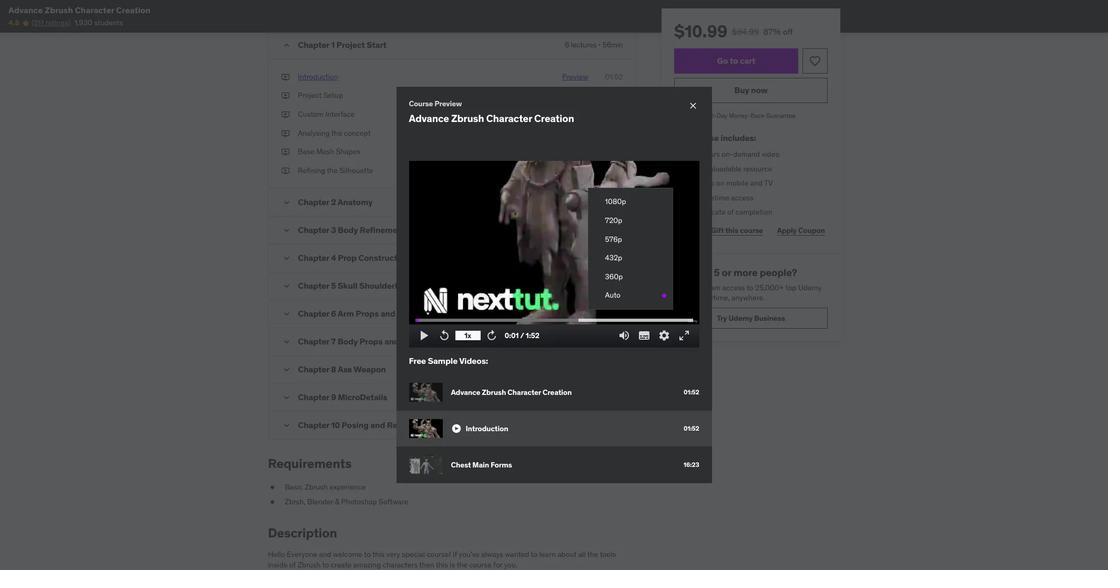 Task type: vqa. For each thing, say whether or not it's contained in the screenshot.
"Machine Learning"
no



Task type: describe. For each thing, give the bounding box(es) containing it.
2 vertical spatial xsmall image
[[674, 178, 683, 189]]

this
[[674, 132, 691, 143]]

everyone
[[287, 550, 317, 559]]

go to cart button
[[674, 48, 798, 74]]

1x
[[465, 331, 471, 340]]

buy now
[[734, 85, 768, 95]]

description
[[268, 525, 337, 542]]

settings image
[[658, 329, 671, 342]]

0:01 / 1:52
[[505, 331, 540, 340]]

your
[[688, 283, 702, 292]]

basic
[[285, 483, 303, 492]]

creation inside course preview advance zbrush character creation
[[534, 112, 574, 124]]

introduction button
[[298, 72, 338, 82]]

full lifetime access certificate of completion
[[691, 193, 772, 217]]

$10.99
[[674, 21, 728, 42]]

720p button
[[589, 212, 673, 230]]

custom interface
[[298, 109, 355, 119]]

hours
[[701, 149, 720, 159]]

team
[[704, 283, 721, 292]]

xsmall image for base
[[281, 147, 290, 157]]

sample
[[428, 356, 458, 366]]

course
[[409, 99, 433, 108]]

hello everyone and welcome to this very special course! if you've always wanted to learn about all the tools inside of zbrush to create amazing characters then this is the course for you.
[[268, 550, 616, 570]]

the down interface
[[331, 128, 342, 138]]

fullscreen image
[[678, 329, 691, 342]]

3 small image from the top
[[281, 281, 292, 292]]

576p button
[[589, 230, 673, 249]]

completion
[[736, 207, 772, 217]]

mobile
[[726, 178, 749, 188]]

of inside full lifetime access certificate of completion
[[727, 207, 734, 217]]

chapter
[[298, 39, 329, 50]]

01:52 for introduction
[[684, 425, 700, 432]]

1x button
[[455, 327, 481, 345]]

lifetime
[[705, 193, 729, 202]]

setup
[[324, 91, 343, 100]]

refining the silhouette
[[298, 166, 373, 175]]

play image
[[418, 329, 431, 342]]

of inside hello everyone and welcome to this very special course! if you've always wanted to learn about all the tools inside of zbrush to create amazing characters then this is the course for you.
[[289, 560, 296, 570]]

hello
[[268, 550, 285, 559]]

access on mobile and tv
[[691, 178, 773, 188]]

0 vertical spatial creation
[[116, 5, 151, 15]]

cart
[[740, 55, 755, 66]]

you.
[[504, 560, 518, 570]]

the down base mesh shapes
[[327, 166, 338, 175]]

course preview advance zbrush character creation
[[409, 99, 574, 124]]

close modal image
[[688, 100, 698, 111]]

1,930
[[74, 18, 93, 28]]

buy now button
[[674, 78, 828, 103]]

concept
[[344, 128, 371, 138]]

and inside hello everyone and welcome to this very special course! if you've always wanted to learn about all the tools inside of zbrush to create amazing characters then this is the course for you.
[[319, 550, 331, 559]]

apply
[[777, 225, 797, 235]]

always
[[482, 550, 503, 559]]

preview inside course preview advance zbrush character creation
[[435, 99, 462, 108]]

chest main forms
[[451, 460, 512, 470]]

zbrush inside course preview advance zbrush character creation
[[451, 112, 484, 124]]

01:52 for preview
[[605, 72, 623, 81]]

30-day money-back guarantee
[[706, 112, 796, 119]]

16:23
[[684, 461, 700, 469]]

project setup
[[298, 91, 343, 100]]

training
[[674, 266, 712, 279]]

silhouette
[[340, 166, 373, 175]]

to left learn
[[531, 550, 538, 559]]

top
[[786, 283, 797, 292]]

xsmall image left refining
[[281, 166, 290, 176]]

gift this course link
[[708, 220, 766, 241]]

free sample videos:
[[409, 356, 488, 366]]

guarantee
[[766, 112, 796, 119]]

gift this course
[[711, 225, 763, 235]]

analysing the concept
[[298, 128, 371, 138]]

1 horizontal spatial course
[[692, 132, 719, 143]]

xsmall image left zbrsh, on the bottom left of page
[[268, 497, 276, 507]]

off
[[783, 26, 793, 37]]

0 horizontal spatial advance zbrush character creation
[[8, 5, 151, 15]]

the right is
[[457, 560, 468, 570]]

then
[[419, 560, 434, 570]]

wanted
[[505, 550, 529, 559]]

25,000+
[[755, 283, 784, 292]]

1 vertical spatial 1
[[691, 164, 694, 173]]

1 horizontal spatial and
[[750, 178, 763, 188]]

tv
[[764, 178, 773, 188]]

lectures
[[571, 40, 597, 49]]

go to cart
[[717, 55, 755, 66]]

analysing
[[298, 128, 330, 138]]

1 vertical spatial 01:52
[[684, 388, 700, 396]]

students
[[94, 18, 123, 28]]

refining
[[298, 166, 325, 175]]

downloadable
[[696, 164, 742, 173]]

chapter 1 project start
[[298, 39, 387, 50]]

0 horizontal spatial project
[[298, 91, 322, 100]]

base
[[298, 147, 315, 156]]

(211
[[32, 18, 44, 28]]

try udemy business link
[[674, 308, 828, 329]]

1080p button
[[589, 193, 673, 212]]

course!
[[427, 550, 451, 559]]

6
[[565, 40, 570, 49]]

tools
[[600, 550, 616, 559]]

resource
[[743, 164, 772, 173]]

inside
[[268, 560, 288, 570]]

this course includes:
[[674, 132, 756, 143]]

if
[[453, 550, 457, 559]]

access inside training 5 or more people? get your team access to 25,000+ top udemy courses anytime, anywhere.
[[722, 283, 745, 292]]

23
[[691, 149, 700, 159]]

requirements
[[268, 456, 352, 472]]

1 small image from the top
[[281, 225, 292, 236]]

to left create
[[322, 560, 329, 570]]

includes:
[[721, 132, 756, 143]]

zbrush inside hello everyone and welcome to this very special course! if you've always wanted to learn about all the tools inside of zbrush to create amazing characters then this is the course for you.
[[298, 560, 321, 570]]

auto
[[605, 291, 621, 300]]

on-
[[722, 149, 733, 159]]



Task type: locate. For each thing, give the bounding box(es) containing it.
this left very at the left bottom of the page
[[373, 550, 385, 559]]

1 horizontal spatial advance zbrush character creation
[[451, 388, 572, 397]]

xsmall image down 'this'
[[674, 164, 683, 174]]

1 horizontal spatial project
[[337, 39, 365, 50]]

2 vertical spatial this
[[436, 560, 448, 570]]

&
[[335, 497, 340, 507]]

1,930 students
[[74, 18, 123, 28]]

0 vertical spatial udemy
[[798, 283, 822, 292]]

rewind 5 seconds image
[[438, 329, 451, 342]]

1 vertical spatial course
[[740, 225, 763, 235]]

xsmall image left base
[[281, 147, 290, 157]]

1 vertical spatial creation
[[534, 112, 574, 124]]

udemy right top
[[798, 283, 822, 292]]

432p button
[[589, 249, 673, 268]]

to inside training 5 or more people? get your team access to 25,000+ top udemy courses anytime, anywhere.
[[747, 283, 753, 292]]

progress bar slider
[[415, 314, 693, 327]]

demand
[[733, 149, 760, 159]]

udemy inside training 5 or more people? get your team access to 25,000+ top udemy courses anytime, anywhere.
[[798, 283, 822, 292]]

video
[[762, 149, 780, 159]]

1 vertical spatial access
[[722, 283, 745, 292]]

advance down the 'course'
[[409, 112, 449, 124]]

try
[[717, 313, 727, 323]]

main
[[473, 460, 489, 470]]

2 vertical spatial advance
[[451, 388, 481, 397]]

xsmall image left custom
[[281, 109, 290, 120]]

this left is
[[436, 560, 448, 570]]

udemy right try
[[729, 313, 753, 323]]

or
[[722, 266, 731, 279]]

2 vertical spatial creation
[[543, 388, 572, 397]]

basic zbrush experience
[[285, 483, 366, 492]]

of down everyone
[[289, 560, 296, 570]]

advance zbrush character creation down videos:
[[451, 388, 572, 397]]

2 vertical spatial 01:52
[[684, 425, 700, 432]]

2 vertical spatial character
[[508, 388, 541, 397]]

576p
[[605, 234, 622, 244]]

0 vertical spatial project
[[337, 39, 365, 50]]

and left tv
[[750, 178, 763, 188]]

preview right the 'course'
[[435, 99, 462, 108]]

money-
[[729, 112, 750, 119]]

1 vertical spatial advance zbrush character creation
[[451, 388, 572, 397]]

introduction up the chest main forms
[[466, 424, 509, 433]]

advance
[[8, 5, 43, 15], [409, 112, 449, 124], [451, 388, 481, 397]]

to up amazing
[[364, 550, 371, 559]]

0 horizontal spatial introduction
[[298, 72, 338, 81]]

1 right chapter at left top
[[331, 39, 335, 50]]

0 horizontal spatial 1
[[331, 39, 335, 50]]

0 horizontal spatial udemy
[[729, 313, 753, 323]]

videos:
[[459, 356, 488, 366]]

0 horizontal spatial advance
[[8, 5, 43, 15]]

1 horizontal spatial introduction
[[466, 424, 509, 433]]

try udemy business
[[717, 313, 785, 323]]

advance inside course preview advance zbrush character creation
[[409, 112, 449, 124]]

courses
[[674, 293, 700, 303]]

to up 'anywhere.'
[[747, 283, 753, 292]]

0 vertical spatial and
[[750, 178, 763, 188]]

1 vertical spatial advance
[[409, 112, 449, 124]]

start
[[367, 39, 387, 50]]

course down you've
[[470, 560, 492, 570]]

this right 'gift'
[[725, 225, 738, 235]]

special
[[402, 550, 425, 559]]

project left start
[[337, 39, 365, 50]]

0 horizontal spatial and
[[319, 550, 331, 559]]

mesh
[[316, 147, 334, 156]]

certificate
[[691, 207, 726, 217]]

advance down videos:
[[451, 388, 481, 397]]

0 vertical spatial course
[[692, 132, 719, 143]]

advance up 4.8
[[8, 5, 43, 15]]

training 5 or more people? get your team access to 25,000+ top udemy courses anytime, anywhere.
[[674, 266, 822, 303]]

2 horizontal spatial course
[[740, 225, 763, 235]]

small image
[[281, 225, 292, 236], [281, 253, 292, 264], [281, 281, 292, 292], [281, 365, 292, 375]]

introduction
[[298, 72, 338, 81], [466, 424, 509, 433]]

on
[[716, 178, 725, 188]]

for
[[494, 560, 503, 570]]

0 vertical spatial xsmall image
[[281, 91, 290, 101]]

0 horizontal spatial preview
[[435, 99, 462, 108]]

$84.99
[[732, 26, 759, 37]]

course inside hello everyone and welcome to this very special course! if you've always wanted to learn about all the tools inside of zbrush to create amazing characters then this is the course for you.
[[470, 560, 492, 570]]

0 horizontal spatial course
[[470, 560, 492, 570]]

chest
[[451, 460, 471, 470]]

anytime,
[[702, 293, 730, 303]]

720p
[[605, 216, 623, 225]]

xsmall image left basic
[[268, 483, 276, 493]]

0 vertical spatial advance
[[8, 5, 43, 15]]

2 small image from the top
[[281, 253, 292, 264]]

•
[[599, 40, 601, 49]]

access inside full lifetime access certificate of completion
[[731, 193, 754, 202]]

free
[[409, 356, 426, 366]]

0 vertical spatial this
[[725, 225, 738, 235]]

introduction inside the advance zbrush character creation dialog
[[466, 424, 509, 433]]

blender
[[307, 497, 333, 507]]

about
[[558, 550, 577, 559]]

xsmall image
[[281, 91, 290, 101], [281, 147, 290, 157], [674, 178, 683, 189]]

small image
[[281, 40, 292, 50], [281, 197, 292, 208], [281, 309, 292, 320], [281, 337, 292, 347], [281, 393, 292, 403], [281, 421, 292, 431], [451, 424, 462, 434]]

preview down 6
[[562, 72, 588, 81]]

xsmall image left project setup
[[281, 91, 290, 101]]

1 vertical spatial preview
[[435, 99, 462, 108]]

1 horizontal spatial this
[[436, 560, 448, 570]]

create
[[331, 560, 352, 570]]

xsmall image
[[281, 72, 290, 82], [281, 109, 290, 120], [281, 128, 290, 138], [674, 164, 683, 174], [281, 166, 290, 176], [268, 483, 276, 493], [268, 497, 276, 507]]

very
[[387, 550, 400, 559]]

interface
[[325, 109, 355, 119]]

photoshop
[[341, 497, 377, 507]]

course up hours
[[692, 132, 719, 143]]

1 vertical spatial udemy
[[729, 313, 753, 323]]

introduction up project setup
[[298, 72, 338, 81]]

xsmall image left introduction button
[[281, 72, 290, 82]]

wishlist image
[[809, 55, 822, 67]]

forms
[[491, 460, 512, 470]]

now
[[751, 85, 768, 95]]

creation
[[116, 5, 151, 15], [534, 112, 574, 124], [543, 388, 572, 397]]

apply coupon
[[777, 225, 825, 235]]

this
[[725, 225, 738, 235], [373, 550, 385, 559], [436, 560, 448, 570]]

1 vertical spatial character
[[486, 112, 532, 124]]

subtitles image
[[638, 329, 651, 342]]

is
[[450, 560, 455, 570]]

0 vertical spatial 1
[[331, 39, 335, 50]]

1 vertical spatial introduction
[[466, 424, 509, 433]]

advance zbrush character creation dialog
[[396, 87, 712, 484]]

the right the all
[[588, 550, 599, 559]]

1 horizontal spatial of
[[727, 207, 734, 217]]

1 vertical spatial project
[[298, 91, 322, 100]]

xsmall image for project
[[281, 91, 290, 101]]

xsmall image left analysing
[[281, 128, 290, 138]]

/
[[520, 331, 524, 340]]

of
[[727, 207, 734, 217], [289, 560, 296, 570]]

access
[[731, 193, 754, 202], [722, 283, 745, 292]]

of up gift this course
[[727, 207, 734, 217]]

1 vertical spatial this
[[373, 550, 385, 559]]

resolution group
[[589, 193, 673, 305]]

0 vertical spatial introduction
[[298, 72, 338, 81]]

forward 5 seconds image
[[485, 329, 498, 342]]

amazing
[[354, 560, 381, 570]]

zbrsh,
[[285, 497, 306, 507]]

0 vertical spatial advance zbrush character creation
[[8, 5, 151, 15]]

access
[[691, 178, 715, 188]]

the
[[331, 128, 342, 138], [327, 166, 338, 175], [588, 550, 599, 559], [457, 560, 468, 570]]

custom
[[298, 109, 324, 119]]

to inside button
[[730, 55, 738, 66]]

0 vertical spatial of
[[727, 207, 734, 217]]

character inside course preview advance zbrush character creation
[[486, 112, 532, 124]]

2 horizontal spatial this
[[725, 225, 738, 235]]

1:52
[[526, 331, 540, 340]]

access down or
[[722, 283, 745, 292]]

360p
[[605, 272, 623, 281]]

2 vertical spatial course
[[470, 560, 492, 570]]

access down "mobile"
[[731, 193, 754, 202]]

4 small image from the top
[[281, 365, 292, 375]]

1 vertical spatial and
[[319, 550, 331, 559]]

0 vertical spatial preview
[[562, 72, 588, 81]]

0 horizontal spatial of
[[289, 560, 296, 570]]

01:52
[[605, 72, 623, 81], [684, 388, 700, 396], [684, 425, 700, 432]]

0 vertical spatial 01:52
[[605, 72, 623, 81]]

apply coupon button
[[774, 220, 828, 241]]

1 horizontal spatial udemy
[[798, 283, 822, 292]]

mute image
[[618, 329, 631, 342]]

2 horizontal spatial advance
[[451, 388, 481, 397]]

advance zbrush character creation inside dialog
[[451, 388, 572, 397]]

56min
[[603, 40, 623, 49]]

0 horizontal spatial this
[[373, 550, 385, 559]]

zbrsh, blender & photoshop software
[[285, 497, 409, 507]]

ratings)
[[45, 18, 70, 28]]

1 horizontal spatial 1
[[691, 164, 694, 173]]

1 horizontal spatial advance
[[409, 112, 449, 124]]

zbrush
[[45, 5, 73, 15], [451, 112, 484, 124], [482, 388, 506, 397], [305, 483, 328, 492], [298, 560, 321, 570]]

1 down the 23
[[691, 164, 694, 173]]

1
[[331, 39, 335, 50], [691, 164, 694, 173]]

back
[[750, 112, 765, 119]]

character
[[75, 5, 114, 15], [486, 112, 532, 124], [508, 388, 541, 397]]

xsmall image left access
[[674, 178, 683, 189]]

advance zbrush character creation up 1,930
[[8, 5, 151, 15]]

1 horizontal spatial preview
[[562, 72, 588, 81]]

0 vertical spatial access
[[731, 193, 754, 202]]

and up create
[[319, 550, 331, 559]]

course down the completion
[[740, 225, 763, 235]]

1 vertical spatial xsmall image
[[281, 147, 290, 157]]

project up custom
[[298, 91, 322, 100]]

buy
[[734, 85, 749, 95]]

0 vertical spatial character
[[75, 5, 114, 15]]

1 vertical spatial of
[[289, 560, 296, 570]]

360p button
[[589, 268, 673, 286]]

learn
[[540, 550, 556, 559]]

base mesh shapes
[[298, 147, 361, 156]]

4.8
[[8, 18, 19, 28]]

to right go in the top of the page
[[730, 55, 738, 66]]



